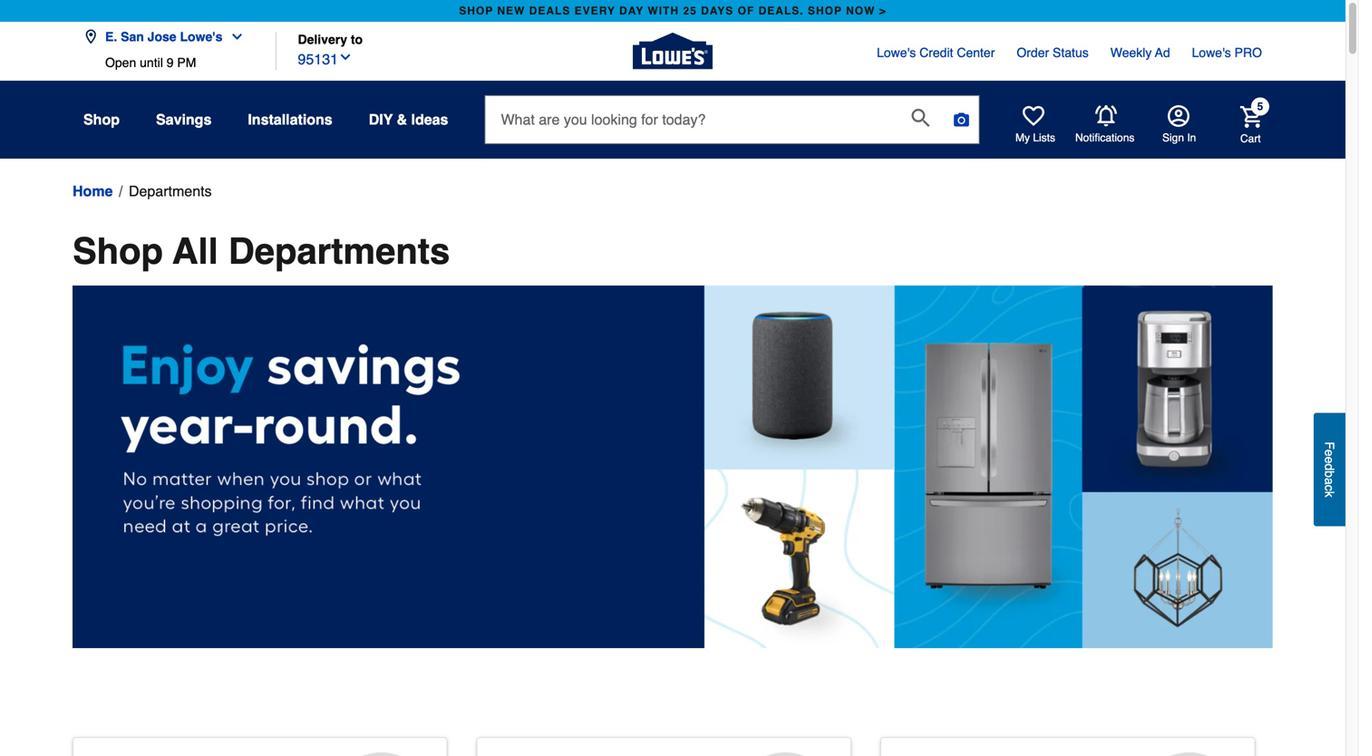 Task type: vqa. For each thing, say whether or not it's contained in the screenshot.
arrow right Icon to the middle
no



Task type: describe. For each thing, give the bounding box(es) containing it.
my
[[1016, 132, 1030, 144]]

status
[[1053, 45, 1089, 60]]

lists
[[1033, 132, 1056, 144]]

search image
[[912, 109, 930, 127]]

san
[[121, 29, 144, 44]]

1 horizontal spatial departments
[[228, 230, 450, 272]]

delivery to
[[298, 32, 363, 47]]

animal & pet care image
[[735, 753, 836, 757]]

sign in
[[1163, 132, 1197, 144]]

shop for shop
[[83, 111, 120, 128]]

f e e d b a c k button
[[1314, 413, 1346, 526]]

order status link
[[1017, 44, 1089, 62]]

all
[[173, 230, 218, 272]]

f e e d b a c k
[[1323, 442, 1337, 498]]

pro
[[1235, 45, 1263, 60]]

e. san jose lowe's button
[[83, 19, 252, 55]]

k
[[1323, 491, 1337, 498]]

Search Query text field
[[486, 96, 898, 143]]

lowe's pro link
[[1192, 44, 1263, 62]]

sign
[[1163, 132, 1185, 144]]

camera image
[[953, 111, 971, 129]]

lowe's for lowe's credit center
[[877, 45, 916, 60]]

5
[[1258, 100, 1264, 113]]

shop new deals every day with 25 days of deals. shop now >
[[459, 5, 887, 17]]

credit
[[920, 45, 954, 60]]

lowe's home improvement logo image
[[633, 11, 713, 91]]

order
[[1017, 45, 1050, 60]]

shop button
[[83, 103, 120, 136]]

&
[[397, 111, 407, 128]]

location image
[[83, 29, 98, 44]]

appliances image
[[1139, 753, 1241, 757]]

lowe's for lowe's pro
[[1192, 45, 1232, 60]]

jose
[[148, 29, 177, 44]]

pm
[[177, 55, 196, 70]]

1 shop from the left
[[459, 5, 494, 17]]

until
[[140, 55, 163, 70]]

home
[[73, 183, 113, 200]]

95131
[[298, 51, 338, 68]]

ad
[[1156, 45, 1171, 60]]

now
[[846, 5, 876, 17]]

c
[[1323, 485, 1337, 491]]

to
[[351, 32, 363, 47]]

a
[[1323, 478, 1337, 485]]

order status
[[1017, 45, 1089, 60]]

cart
[[1241, 132, 1261, 145]]

lowe's credit center link
[[877, 44, 995, 62]]

diy & ideas
[[369, 111, 449, 128]]

lowe's home improvement lists image
[[1023, 105, 1045, 127]]

lowe's home improvement cart image
[[1241, 106, 1263, 128]]

shop new deals every day with 25 days of deals. shop now > link
[[456, 0, 891, 22]]

e.
[[105, 29, 117, 44]]



Task type: locate. For each thing, give the bounding box(es) containing it.
ideas
[[411, 111, 449, 128]]

shop
[[83, 111, 120, 128], [73, 230, 163, 272]]

departments link
[[129, 181, 212, 202]]

weekly
[[1111, 45, 1152, 60]]

accessible home image
[[331, 753, 432, 757]]

0 vertical spatial shop
[[83, 111, 120, 128]]

95131 button
[[298, 47, 353, 70]]

in
[[1188, 132, 1197, 144]]

lowe's credit center
[[877, 45, 995, 60]]

shop left new
[[459, 5, 494, 17]]

lowe's up pm
[[180, 29, 223, 44]]

diy & ideas button
[[369, 103, 449, 136]]

lowe's left pro
[[1192, 45, 1232, 60]]

lowe's left credit
[[877, 45, 916, 60]]

lowe's home improvement notification center image
[[1096, 105, 1118, 127]]

lowe's
[[180, 29, 223, 44], [877, 45, 916, 60], [1192, 45, 1232, 60]]

my lists
[[1016, 132, 1056, 144]]

lowe's home improvement account image
[[1168, 105, 1190, 127]]

0 horizontal spatial lowe's
[[180, 29, 223, 44]]

shop down open
[[83, 111, 120, 128]]

0 horizontal spatial departments
[[129, 183, 212, 200]]

e
[[1323, 450, 1337, 457], [1323, 457, 1337, 464]]

d
[[1323, 464, 1337, 471]]

shop left now
[[808, 5, 843, 17]]

shop down home link
[[73, 230, 163, 272]]

every
[[575, 5, 616, 17]]

lowe's pro
[[1192, 45, 1263, 60]]

savings button
[[156, 103, 212, 136]]

shop for shop all departments
[[73, 230, 163, 272]]

open
[[105, 55, 136, 70]]

1 horizontal spatial lowe's
[[877, 45, 916, 60]]

None search field
[[485, 95, 980, 161]]

enjoy savings year-round. no matter what you're shopping for, find what you need at a great price. image
[[73, 286, 1274, 648]]

b
[[1323, 471, 1337, 478]]

0 horizontal spatial shop
[[459, 5, 494, 17]]

2 horizontal spatial lowe's
[[1192, 45, 1232, 60]]

2 e from the top
[[1323, 457, 1337, 464]]

savings
[[156, 111, 212, 128]]

day
[[620, 5, 644, 17]]

delivery
[[298, 32, 347, 47]]

chevron down image
[[223, 29, 244, 44]]

my lists link
[[1016, 105, 1056, 145]]

departments
[[129, 183, 212, 200], [228, 230, 450, 272]]

1 vertical spatial shop
[[73, 230, 163, 272]]

chevron down image
[[338, 50, 353, 64]]

shop all departments
[[73, 230, 450, 272]]

25
[[683, 5, 697, 17]]

1 e from the top
[[1323, 450, 1337, 457]]

center
[[957, 45, 995, 60]]

sign in button
[[1163, 105, 1197, 145]]

weekly ad link
[[1111, 44, 1171, 62]]

lowe's inside button
[[180, 29, 223, 44]]

deals.
[[759, 5, 804, 17]]

1 horizontal spatial shop
[[808, 5, 843, 17]]

deals
[[529, 5, 571, 17]]

notifications
[[1076, 132, 1135, 144]]

0 vertical spatial departments
[[129, 183, 212, 200]]

e up b
[[1323, 457, 1337, 464]]

f
[[1323, 442, 1337, 450]]

2 shop from the left
[[808, 5, 843, 17]]

home link
[[73, 181, 113, 202]]

1 vertical spatial departments
[[228, 230, 450, 272]]

>
[[880, 5, 887, 17]]

new
[[497, 5, 526, 17]]

open until 9 pm
[[105, 55, 196, 70]]

diy
[[369, 111, 393, 128]]

e up d
[[1323, 450, 1337, 457]]

e. san jose lowe's
[[105, 29, 223, 44]]

with
[[648, 5, 679, 17]]

installations button
[[248, 103, 333, 136]]

shop
[[459, 5, 494, 17], [808, 5, 843, 17]]

days
[[701, 5, 734, 17]]

weekly ad
[[1111, 45, 1171, 60]]

installations
[[248, 111, 333, 128]]

9
[[167, 55, 174, 70]]

of
[[738, 5, 755, 17]]



